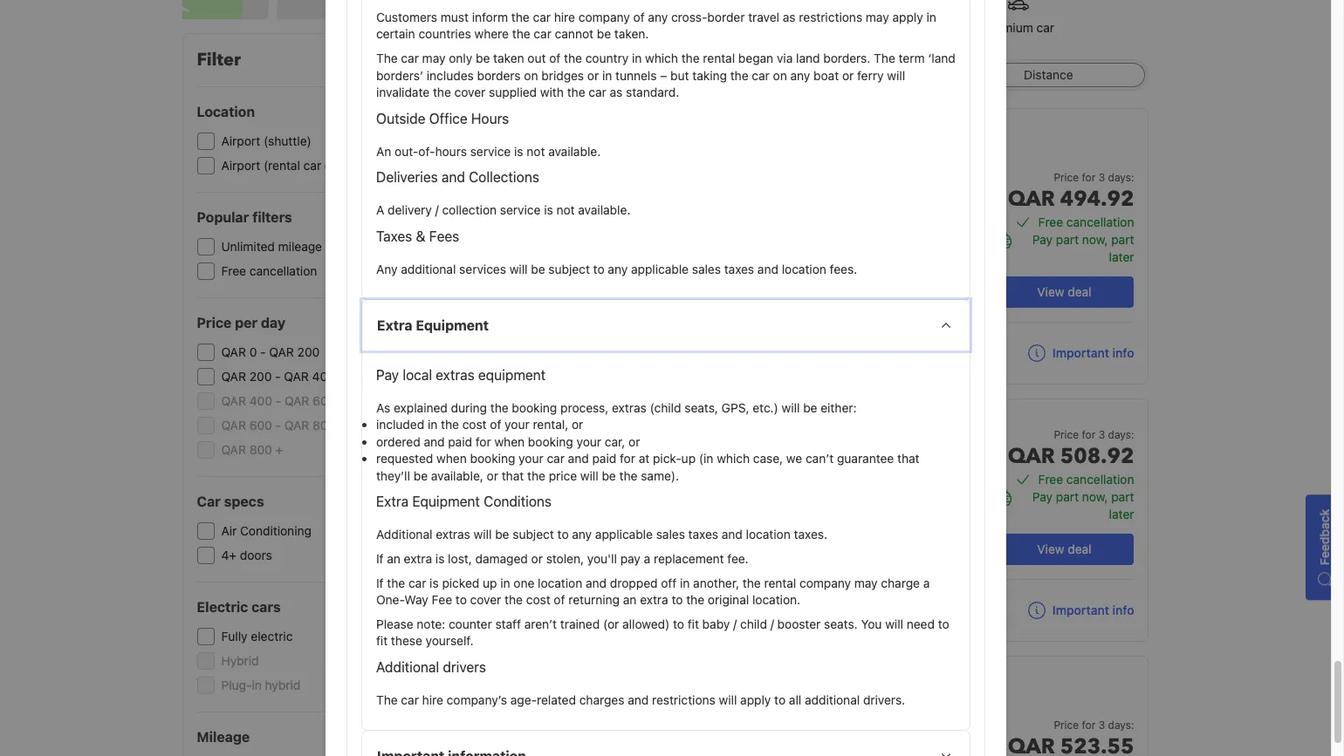 Task type: locate. For each thing, give the bounding box(es) containing it.
and inside if the car is picked up in one location and dropped off in another, the rental company may charge a one-way fee to cover the cost of returning an extra to the original location.
[[585, 576, 606, 591]]

guarantee
[[837, 452, 894, 466]]

mineta left fees.
[[743, 274, 782, 289]]

restrictions up borders.
[[799, 9, 862, 24]]

apply inside customers must inform the car hire company of any cross-border travel as restrictions may apply in certain countries where the car cannot be taken.
[[892, 9, 923, 24]]

0 vertical spatial international
[[841, 274, 913, 289]]

free cancellation for qar 508.92
[[1039, 472, 1134, 487]]

service down collections
[[500, 203, 540, 218]]

applicable
[[631, 262, 688, 277], [595, 528, 653, 543]]

days: for qar 508.92
[[1108, 429, 1134, 442]]

cost down during
[[462, 417, 486, 432]]

be down car,
[[601, 469, 616, 484]]

1 san from the top
[[785, 274, 807, 289]]

sales up replacement
[[656, 528, 685, 543]]

at
[[638, 452, 649, 466]]

1 horizontal spatial filters
[[444, 51, 476, 66]]

1 2 from the top
[[468, 158, 476, 173]]

which
[[645, 51, 678, 65], [716, 452, 750, 466]]

customers
[[376, 9, 437, 24]]

0 horizontal spatial up
[[482, 576, 497, 591]]

large car
[[695, 20, 749, 35]]

0 vertical spatial y.
[[729, 274, 740, 289]]

norman for second norman y. mineta san jose international airport button from the bottom
[[680, 274, 726, 289]]

0 horizontal spatial qar 800
[[221, 443, 272, 457]]

apply up term
[[892, 9, 923, 24]]

restrictions inside customers must inform the car hire company of any cross-border travel as restrictions may apply in certain countries where the car cannot be taken.
[[799, 9, 862, 24]]

pay part now, part later down qar 494.92
[[1033, 232, 1134, 265]]

suvs
[[529, 20, 559, 35]]

1 additional from the top
[[376, 528, 432, 543]]

is right collection
[[544, 203, 553, 218]]

later down qar 494.92
[[1109, 250, 1134, 265]]

hire
[[554, 9, 575, 24], [422, 693, 443, 708]]

free for qar 508.92
[[1039, 472, 1063, 487]]

deliveries
[[376, 170, 438, 185]]

2 view from the top
[[1037, 542, 1065, 557]]

important info for second important info button from the bottom
[[1053, 346, 1134, 361]]

airport (rental car center)
[[221, 158, 365, 173]]

0 vertical spatial view deal
[[1037, 285, 1092, 299]]

fit left 'baby'
[[687, 617, 699, 632]]

1 important info from the top
[[1053, 346, 1134, 361]]

1 vertical spatial view deal
[[1037, 542, 1092, 557]]

cancellation for qar 508.92
[[1067, 472, 1134, 487]]

all down the booster
[[789, 693, 801, 708]]

13
[[463, 345, 476, 360]]

3 0 from the top
[[468, 443, 476, 457]]

1 days: from the top
[[1108, 171, 1134, 184]]

extra for extra equipment
[[377, 317, 412, 333]]

1 vertical spatial as
[[609, 85, 622, 100]]

as inside customers must inform the car hire company of any cross-border travel as restrictions may apply in certain countries where the car cannot be taken.
[[783, 9, 795, 24]]

cancellation down the unlimited mileage
[[250, 264, 317, 278]]

2 later from the top
[[1109, 507, 1134, 522]]

for inside price for 3 days: qar 494.92
[[1082, 171, 1096, 184]]

may up borders.
[[865, 9, 889, 24]]

cancellation for unlimited mileage
[[250, 264, 317, 278]]

1 3 from the top
[[1099, 171, 1105, 184]]

27 up 22
[[462, 524, 476, 539]]

on down via
[[773, 68, 787, 83]]

may inside the car may only be taken out of the country in which the rental began via land borders. the term 'land borders' includes borders on bridges or in tunnels – but taking the car on any boat or ferry will invalidate the cover supplied with the car as standard.
[[422, 51, 445, 65]]

1 vertical spatial not
[[556, 203, 575, 218]]

0 vertical spatial sales
[[692, 262, 721, 277]]

0 vertical spatial rental
[[703, 51, 735, 65]]

1 vertical spatial cover
[[470, 593, 501, 608]]

on left "by"
[[524, 68, 538, 83]]

1 horizontal spatial that
[[897, 452, 919, 466]]

and up the price on the bottom of page
[[568, 452, 589, 466]]

out-
[[394, 144, 418, 159]]

service for collection
[[500, 203, 540, 218]]

mineta up fee. in the right bottom of the page
[[743, 532, 782, 546]]

an
[[387, 552, 400, 567], [623, 593, 636, 608]]

of right out
[[549, 51, 560, 65]]

price inside price for 3 days: qar 508.92
[[1054, 429, 1079, 442]]

where
[[474, 26, 509, 41]]

1 view deal from the top
[[1037, 285, 1092, 299]]

/
[[435, 203, 438, 218], [733, 617, 737, 632], [770, 617, 774, 632]]

price inside price for 3 days: qar 494.92
[[1054, 171, 1079, 184]]

dropped
[[610, 576, 657, 591]]

1 vertical spatial days:
[[1108, 429, 1134, 442]]

pay down qar 508.92
[[1033, 490, 1053, 505]]

which inside the car may only be taken out of the country in which the rental began via land borders. the term 'land borders' includes borders on bridges or in tunnels – but taking the car on any boat or ferry will invalidate the cover supplied with the car as standard.
[[645, 51, 678, 65]]

booking up available, at the bottom left of page
[[470, 452, 515, 466]]

1 product card group from the top
[[511, 108, 1155, 385]]

0 vertical spatial 2
[[468, 158, 476, 173]]

1 vertical spatial qar 600
[[221, 418, 272, 433]]

2 product card group from the top
[[511, 399, 1155, 643]]

an down dropped
[[623, 593, 636, 608]]

additional left drivers.
[[804, 693, 860, 708]]

the for the car hire company's age-related charges and restrictions will apply to all additional drivers.
[[376, 693, 397, 708]]

pay for qar 494.92
[[1033, 232, 1053, 247]]

1 later from the top
[[1109, 250, 1134, 265]]

location up fee. in the right bottom of the page
[[746, 528, 790, 543]]

1 horizontal spatial cost
[[526, 593, 550, 608]]

the up but
[[681, 51, 699, 65]]

2 additional from the top
[[376, 660, 439, 676]]

if an extra is lost, damaged or stolen, you'll pay a replacement fee.
[[376, 552, 748, 567]]

1 vertical spatial service
[[500, 203, 540, 218]]

1 vertical spatial free cancellation
[[221, 264, 317, 278]]

1 vertical spatial company
[[799, 576, 851, 591]]

seats,
[[684, 400, 718, 415]]

3 product card group from the top
[[511, 656, 1149, 757]]

1 vertical spatial which
[[716, 452, 750, 466]]

1 vertical spatial view
[[1037, 542, 1065, 557]]

1 jose from the top
[[810, 274, 837, 289]]

1 international from the top
[[841, 274, 913, 289]]

of down 'equipment'
[[490, 417, 501, 432]]

1 vertical spatial extras
[[612, 400, 646, 415]]

filters up the unlimited mileage
[[252, 210, 292, 225]]

available. down with
[[548, 144, 600, 159]]

shuttle up another,
[[680, 551, 715, 564]]

0 vertical spatial equipment
[[415, 317, 488, 333]]

people
[[870, 20, 909, 35]]

2 norman from the top
[[680, 532, 726, 546]]

now, down qar 494.92
[[1082, 232, 1108, 247]]

days: for qar 494.92
[[1108, 171, 1134, 184]]

free for qar 494.92
[[1039, 215, 1063, 230]]

equipment up 13
[[415, 317, 488, 333]]

company inside if the car is picked up in one location and dropped off in another, the rental company may charge a one-way fee to cover the cost of returning an extra to the original location.
[[799, 576, 851, 591]]

1 vertical spatial available.
[[578, 203, 630, 218]]

will
[[887, 68, 905, 83], [509, 262, 527, 277], [781, 400, 800, 415], [580, 469, 598, 484], [473, 528, 491, 543], [885, 617, 903, 632], [719, 693, 737, 708]]

extras down 13
[[435, 367, 474, 383]]

land
[[796, 51, 820, 65]]

up inside "as explained during the booking process, extras (child seats, gps, etc.) will be either: included in the cost of your rental, or ordered and paid for when booking your car, or requested when booking your car and paid for at pick-up (in which case, we can't guarantee that they'll be available, or that the price will be the same)."
[[681, 452, 695, 466]]

cars
[[252, 600, 281, 615]]

1 info from the top
[[1113, 346, 1134, 361]]

y. up extra equipment dropdown button
[[729, 274, 740, 289]]

out
[[527, 51, 546, 65]]

view deal for qar 508.92
[[1037, 542, 1092, 557]]

returning
[[568, 593, 619, 608]]

up
[[681, 452, 695, 466], [482, 576, 497, 591]]

economy
[[680, 414, 758, 437]]

0 vertical spatial cost
[[462, 417, 486, 432]]

supplied by dollar image
[[527, 340, 581, 367], [527, 598, 581, 624]]

rental up location.
[[764, 576, 796, 591]]

cover inside the car may only be taken out of the country in which the rental began via land borders. the term 'land borders' includes borders on bridges or in tunnels – but taking the car on any boat or ferry will invalidate the cover supplied with the car as standard.
[[454, 85, 485, 100]]

0 horizontal spatial an
[[387, 552, 400, 567]]

1 horizontal spatial an
[[623, 593, 636, 608]]

1 vertical spatial additional
[[376, 660, 439, 676]]

1 y. from the top
[[729, 274, 740, 289]]

price for price per day
[[197, 315, 232, 331]]

2 jose from the top
[[810, 532, 837, 546]]

equipment for extra equipment
[[415, 317, 488, 333]]

jose for second norman y. mineta san jose international airport button from the bottom
[[810, 274, 837, 289]]

location
[[197, 104, 255, 120]]

1 vertical spatial if
[[376, 576, 383, 591]]

0 horizontal spatial company
[[578, 9, 630, 24]]

but
[[670, 68, 689, 83]]

2 san from the top
[[785, 532, 807, 546]]

2 vertical spatial 3
[[1099, 719, 1105, 732]]

1 vertical spatial location
[[746, 528, 790, 543]]

qar 200 down 'qar 0'
[[221, 369, 272, 384]]

norman y. mineta san jose international airport shuttle bus for second norman y. mineta san jose international airport button from the bottom
[[680, 274, 957, 306]]

days: inside price for 3 days: qar 508.92
[[1108, 429, 1134, 442]]

be left the either: at right
[[803, 400, 817, 415]]

later for qar 508.92
[[1109, 507, 1134, 522]]

price for 3 days: qar 494.92
[[1008, 171, 1134, 214]]

3 3 from the top
[[1099, 719, 1105, 732]]

1 view from the top
[[1037, 285, 1065, 299]]

extra down they'll
[[376, 495, 408, 510]]

qar 400
[[284, 369, 335, 384], [221, 394, 272, 409]]

'land
[[928, 51, 955, 65]]

extra down off
[[640, 593, 668, 608]]

2 now, from the top
[[1082, 490, 1108, 505]]

available. for an out-of-hours service is not available.
[[548, 144, 600, 159]]

1 horizontal spatial qar 800
[[284, 418, 335, 433]]

fees.
[[829, 262, 857, 277]]

san for second norman y. mineta san jose international airport button
[[785, 532, 807, 546]]

airport (shuttle)
[[221, 134, 311, 148]]

- up qar 600 - qar 800
[[276, 394, 281, 409]]

25
[[461, 134, 476, 148]]

1 vertical spatial additional
[[804, 693, 860, 708]]

0 vertical spatial available.
[[548, 144, 600, 159]]

2 27 from the top
[[462, 524, 476, 539]]

qar 800 +
[[221, 443, 283, 457]]

1 norman y. mineta san jose international airport shuttle bus from the top
[[680, 274, 957, 306]]

norman
[[680, 274, 726, 289], [680, 532, 726, 546]]

1 vertical spatial norman y. mineta san jose international airport shuttle bus
[[680, 532, 957, 564]]

pay part now, part later down qar 508.92
[[1033, 490, 1134, 522]]

related
[[536, 693, 576, 708]]

filters inside button
[[444, 51, 476, 66]]

1 horizontal spatial taxes
[[724, 262, 754, 277]]

1 now, from the top
[[1082, 232, 1108, 247]]

may inside customers must inform the car hire company of any cross-border travel as restrictions may apply in certain countries where the car cannot be taken.
[[865, 9, 889, 24]]

up left 5
[[681, 452, 695, 466]]

2 down 25
[[468, 158, 476, 173]]

2 vertical spatial pay
[[1033, 490, 1053, 505]]

0 vertical spatial service
[[470, 144, 511, 159]]

additional down these on the left bottom of page
[[376, 660, 439, 676]]

san up location.
[[785, 532, 807, 546]]

equipment inside dropdown button
[[415, 317, 488, 333]]

0 vertical spatial 27
[[462, 264, 476, 278]]

a inside if the car is picked up in one location and dropped off in another, the rental company may charge a one-way fee to cover the cost of returning an extra to the original location.
[[923, 576, 930, 591]]

same).
[[641, 469, 679, 484]]

4 0 from the top
[[468, 654, 476, 669]]

in left hybrid
[[252, 678, 262, 693]]

info for second important info button from the bottom
[[1113, 346, 1134, 361]]

27 for air conditioning
[[462, 524, 476, 539]]

- up qar 400 - qar 600 at the bottom left of the page
[[275, 369, 281, 384]]

not for a delivery / collection service is not available.
[[556, 203, 575, 218]]

conditioning
[[240, 524, 312, 539]]

norman up replacement
[[680, 532, 726, 546]]

if inside if the car is picked up in one location and dropped off in another, the rental company may charge a one-way fee to cover the cost of returning an extra to the original location.
[[376, 576, 383, 591]]

0 down 14
[[468, 394, 476, 409]]

one-
[[376, 593, 404, 608]]

0 vertical spatial norman
[[680, 274, 726, 289]]

2 norman y. mineta san jose international airport shuttle bus from the top
[[680, 532, 957, 564]]

1 vertical spatial important info button
[[1028, 602, 1134, 620]]

0 vertical spatial supplied by dollar image
[[527, 340, 581, 367]]

extras inside "as explained during the booking process, extras (child seats, gps, etc.) will be either: included in the cost of your rental, or ordered and paid for when booking your car, or requested when booking your car and paid for at pick-up (in which case, we can't guarantee that they'll be available, or that the price will be the same)."
[[612, 400, 646, 415]]

additional extras will be subject to any applicable sales taxes and location taxes.
[[376, 528, 827, 543]]

2 pay part now, part later from the top
[[1033, 490, 1134, 522]]

price for price (lowest first)
[[803, 67, 832, 82]]

0 vertical spatial norman y. mineta san jose international airport button
[[680, 274, 957, 289]]

2 vertical spatial your
[[518, 452, 543, 466]]

not up collections
[[526, 144, 545, 159]]

0 horizontal spatial that
[[501, 469, 524, 484]]

0 vertical spatial product card group
[[511, 108, 1155, 385]]

norman up extra equipment dropdown button
[[680, 274, 726, 289]]

0 horizontal spatial on
[[524, 68, 538, 83]]

for inside price for 3 days: qar 508.92
[[1082, 429, 1096, 442]]

way
[[404, 593, 428, 608]]

the down additional drivers
[[376, 693, 397, 708]]

when up available, at the bottom left of page
[[436, 452, 466, 466]]

small car button
[[766, 0, 853, 49]]

any up extra equipment dropdown button
[[608, 262, 627, 277]]

important info for first important info button from the bottom
[[1053, 603, 1134, 618]]

international for second norman y. mineta san jose international airport button
[[841, 532, 913, 546]]

taking
[[692, 68, 727, 83]]

2 3 from the top
[[1099, 429, 1105, 442]]

supplied by dollar image down one
[[527, 598, 581, 624]]

0 horizontal spatial paid
[[448, 434, 472, 449]]

1 horizontal spatial which
[[716, 452, 750, 466]]

1 on from the left
[[524, 68, 538, 83]]

supplied
[[489, 85, 537, 100]]

1 deal from the top
[[1068, 285, 1092, 299]]

1 vertical spatial may
[[422, 51, 445, 65]]

as
[[783, 9, 795, 24], [609, 85, 622, 100]]

2 y. from the top
[[729, 532, 740, 546]]

qar 400 down qar 200 - qar 400
[[221, 394, 272, 409]]

0 vertical spatial qar 600
[[285, 394, 336, 409]]

please note: counter staff aren't trained (or allowed) to fit baby / child / booster seats. you will need to fit these yourself.
[[376, 617, 949, 649]]

extra equipment button
[[362, 300, 969, 351]]

in down country
[[602, 68, 612, 83]]

the car may only be taken out of the country in which the rental began via land borders. the term 'land borders' includes borders on bridges or in tunnels – but taking the car on any boat or ferry will invalidate the cover supplied with the car as standard.
[[376, 51, 955, 100]]

y. for second norman y. mineta san jose international airport button
[[729, 532, 740, 546]]

0 vertical spatial extra
[[377, 317, 412, 333]]

extra
[[403, 552, 432, 567], [640, 593, 668, 608]]

2 norman y. mineta san jose international airport button from the top
[[680, 532, 957, 547]]

may left charge
[[854, 576, 877, 591]]

to
[[593, 262, 604, 277], [557, 528, 568, 543], [455, 593, 466, 608], [671, 593, 683, 608], [673, 617, 684, 632], [938, 617, 949, 632], [774, 693, 785, 708]]

0 vertical spatial pay
[[1033, 232, 1053, 247]]

1 27 from the top
[[462, 264, 476, 278]]

qar 508.92
[[1008, 443, 1134, 471]]

y. for second norman y. mineta san jose international airport button from the bottom
[[729, 274, 740, 289]]

view deal button
[[995, 277, 1134, 308], [995, 534, 1134, 566]]

international
[[841, 274, 913, 289], [841, 532, 913, 546]]

0 vertical spatial filters
[[444, 51, 476, 66]]

1 vertical spatial norman
[[680, 532, 726, 546]]

0 horizontal spatial apply
[[740, 693, 771, 708]]

3 inside price for 3 days: qar 494.92
[[1099, 171, 1105, 184]]

qar 600
[[285, 394, 336, 409], [221, 418, 272, 433]]

a
[[644, 552, 650, 567], [923, 576, 930, 591]]

1 pay part now, part later from the top
[[1033, 232, 1134, 265]]

that
[[897, 452, 919, 466], [501, 469, 524, 484]]

later down qar 508.92
[[1109, 507, 1134, 522]]

booking up rental,
[[512, 400, 557, 415]]

qar 200 up qar 200 - qar 400
[[269, 345, 320, 360]]

qar 400 up qar 400 - qar 600 at the bottom left of the page
[[284, 369, 335, 384]]

2 0 from the top
[[468, 418, 476, 433]]

san for second norman y. mineta san jose international airport button from the bottom
[[785, 274, 807, 289]]

trained
[[560, 617, 599, 632]]

may inside if the car is picked up in one location and dropped off in another, the rental company may charge a one-way fee to cover the cost of returning an extra to the original location.
[[854, 576, 877, 591]]

1 norman from the top
[[680, 274, 726, 289]]

border
[[707, 9, 745, 24]]

free cancellation down qar 494.92
[[1039, 215, 1134, 230]]

sales up extra equipment dropdown button
[[692, 262, 721, 277]]

1 0 from the top
[[468, 394, 476, 409]]

1 vertical spatial all
[[789, 693, 801, 708]]

0 vertical spatial important
[[1053, 346, 1110, 361]]

27 for free cancellation
[[462, 264, 476, 278]]

free
[[1039, 215, 1063, 230], [221, 264, 246, 278], [1039, 472, 1063, 487]]

2 info from the top
[[1113, 603, 1134, 618]]

2 days: from the top
[[1108, 429, 1134, 442]]

electric cars
[[197, 600, 281, 615]]

2 important info from the top
[[1053, 603, 1134, 618]]

cover inside if the car is picked up in one location and dropped off in another, the rental company may charge a one-way fee to cover the cost of returning an extra to the original location.
[[470, 593, 501, 608]]

0 vertical spatial mineta
[[743, 274, 782, 289]]

booster
[[777, 617, 820, 632]]

any down land
[[790, 68, 810, 83]]

1 vertical spatial now,
[[1082, 490, 1108, 505]]

1 vertical spatial sales
[[656, 528, 685, 543]]

0 horizontal spatial not
[[526, 144, 545, 159]]

office
[[429, 111, 467, 126]]

qar 800 left +
[[221, 443, 272, 457]]

1 vertical spatial product card group
[[511, 399, 1155, 643]]

rental inside if the car is picked up in one location and dropped off in another, the rental company may charge a one-way fee to cover the cost of returning an extra to the original location.
[[764, 576, 796, 591]]

0 vertical spatial free
[[1039, 215, 1063, 230]]

additional down they'll
[[376, 528, 432, 543]]

is up fee on the bottom of page
[[429, 576, 438, 591]]

product card group
[[511, 108, 1155, 385], [511, 399, 1155, 643], [511, 656, 1149, 757]]

the
[[376, 51, 397, 65], [874, 51, 895, 65], [376, 693, 397, 708]]

0 horizontal spatial /
[[435, 203, 438, 218]]

product card group containing qar 494.92
[[511, 108, 1155, 385]]

location.
[[752, 593, 800, 608]]

1 vertical spatial norman y. mineta san jose international airport button
[[680, 532, 957, 547]]

14
[[462, 369, 476, 384]]

2 shuttle from the top
[[680, 551, 715, 564]]

paid down car,
[[592, 452, 616, 466]]

invalidate
[[376, 85, 429, 100]]

1 vertical spatial an
[[623, 593, 636, 608]]

0 vertical spatial days:
[[1108, 171, 1134, 184]]

0 horizontal spatial taxes
[[688, 528, 718, 543]]

3 days: from the top
[[1108, 719, 1134, 732]]

of inside customers must inform the car hire company of any cross-border travel as restrictions may apply in certain countries where the car cannot be taken.
[[633, 9, 644, 24]]

0 vertical spatial cover
[[454, 85, 485, 100]]

premium car button
[[966, 0, 1072, 47]]

1 horizontal spatial apply
[[892, 9, 923, 24]]

requested
[[376, 452, 433, 466]]

filters up includes
[[444, 51, 476, 66]]

cancellation for qar 494.92
[[1067, 215, 1134, 230]]

days: inside price for 3 days: qar 494.92
[[1108, 171, 1134, 184]]

applicable up extra equipment dropdown button
[[631, 262, 688, 277]]

0 horizontal spatial hire
[[422, 693, 443, 708]]

+
[[276, 443, 283, 457]]

is up collections
[[514, 144, 523, 159]]

important info button
[[1028, 345, 1134, 362], [1028, 602, 1134, 620]]

extra inside dropdown button
[[377, 317, 412, 333]]

available. for a delivery / collection service is not available.
[[578, 203, 630, 218]]

info
[[1113, 346, 1134, 361], [1113, 603, 1134, 618]]

counter
[[448, 617, 492, 632]]

1 vertical spatial fit
[[376, 634, 387, 649]]

3 inside price for 3 days: qar 508.92
[[1099, 429, 1105, 442]]

- down qar 400 - qar 600 at the bottom left of the page
[[276, 418, 281, 433]]

1 vertical spatial later
[[1109, 507, 1134, 522]]

cover down includes
[[454, 85, 485, 100]]

1 if from the top
[[376, 552, 383, 567]]

hire inside customers must inform the car hire company of any cross-border travel as restrictions may apply in certain countries where the car cannot be taken.
[[554, 9, 575, 24]]

for for price for 3 days:
[[1082, 719, 1096, 732]]

0 vertical spatial free cancellation
[[1039, 215, 1134, 230]]

2 2 from the top
[[468, 629, 476, 644]]

any inside the car may only be taken out of the country in which the rental began via land borders. the term 'land borders' includes borders on bridges or in tunnels – but taking the car on any boat or ferry will invalidate the cover supplied with the car as standard.
[[790, 68, 810, 83]]

be inside the car may only be taken out of the country in which the rental began via land borders. the term 'land borders' includes borders on bridges or in tunnels – but taking the car on any boat or ferry will invalidate the cover supplied with the car as standard.
[[475, 51, 490, 65]]

price inside sort by element
[[803, 67, 832, 82]]

2 view deal button from the top
[[995, 534, 1134, 566]]

filters
[[444, 51, 476, 66], [252, 210, 292, 225]]

1 vertical spatial supplied by dollar image
[[527, 598, 581, 624]]

0 vertical spatial view deal button
[[995, 277, 1134, 308]]

2 deal from the top
[[1068, 542, 1092, 557]]

be right "only"
[[475, 51, 490, 65]]

booking down rental,
[[528, 434, 573, 449]]

equipment down available, at the bottom left of page
[[412, 495, 480, 510]]

22
[[461, 548, 476, 563]]

borders.
[[823, 51, 870, 65]]

car inside "as explained during the booking process, extras (child seats, gps, etc.) will be either: included in the cost of your rental, or ordered and paid for when booking your car, or requested when booking your car and paid for at pick-up (in which case, we can't guarantee that they'll be available, or that the price will be the same)."
[[546, 452, 564, 466]]

2 international from the top
[[841, 532, 913, 546]]

and up returning
[[585, 576, 606, 591]]

hire up cannot on the left top of page
[[554, 9, 575, 24]]

1 vertical spatial your
[[576, 434, 601, 449]]

1 vertical spatial a
[[923, 576, 930, 591]]

&
[[416, 229, 425, 244]]

1 vertical spatial filters
[[252, 210, 292, 225]]

not up the any additional services will be subject to any applicable sales taxes and location fees.
[[556, 203, 575, 218]]

your left car,
[[576, 434, 601, 449]]

which right "(in"
[[716, 452, 750, 466]]

0
[[468, 394, 476, 409], [468, 418, 476, 433], [468, 443, 476, 457], [468, 654, 476, 669]]

0 vertical spatial taxes
[[724, 262, 754, 277]]

be up country
[[597, 26, 611, 41]]

paid up available, at the bottom left of page
[[448, 434, 472, 449]]

all up includes
[[428, 51, 440, 66]]

2 view deal from the top
[[1037, 542, 1092, 557]]

1 view deal button from the top
[[995, 277, 1134, 308]]

cover
[[454, 85, 485, 100], [470, 593, 501, 608]]

qar 0
[[221, 345, 257, 360]]

1 vertical spatial san
[[785, 532, 807, 546]]

the left same).
[[619, 469, 637, 484]]

y. up fee. in the right bottom of the page
[[729, 532, 740, 546]]

drivers.
[[863, 693, 905, 708]]

center)
[[325, 158, 365, 173]]

2 if from the top
[[376, 576, 383, 591]]

1 vertical spatial cancellation
[[250, 264, 317, 278]]

1 vertical spatial y.
[[729, 532, 740, 546]]

0 vertical spatial shuttle
[[680, 293, 715, 306]]

an
[[376, 144, 391, 159]]

0 vertical spatial norman y. mineta san jose international airport shuttle bus
[[680, 274, 957, 306]]

1 important info button from the top
[[1028, 345, 1134, 362]]

pay part now, part later for qar 494.92
[[1033, 232, 1134, 265]]

free cancellation for qar 494.92
[[1039, 215, 1134, 230]]

free for unlimited mileage
[[221, 264, 246, 278]]



Task type: vqa. For each thing, say whether or not it's contained in the screenshot.
QAR 508.92
yes



Task type: describe. For each thing, give the bounding box(es) containing it.
extra for extra equipment conditions
[[376, 495, 408, 510]]

of inside "as explained during the booking process, extras (child seats, gps, etc.) will be either: included in the cost of your rental, or ordered and paid for when booking your car, or requested when booking your car and paid for at pick-up (in which case, we can't guarantee that they'll be available, or that the price will be the same)."
[[490, 417, 501, 432]]

0 vertical spatial paid
[[448, 434, 472, 449]]

all inside button
[[428, 51, 440, 66]]

the down another,
[[686, 593, 704, 608]]

country
[[585, 51, 628, 65]]

price for price for 3 days: qar 508.92
[[1054, 429, 1079, 442]]

the car hire company's age-related charges and restrictions will apply to all additional drivers.
[[376, 693, 905, 708]]

1 supplied by dollar image from the top
[[527, 340, 581, 367]]

0 vertical spatial location
[[782, 262, 826, 277]]

1 vertical spatial applicable
[[595, 528, 653, 543]]

3 for qar 508.92
[[1099, 429, 1105, 442]]

(in
[[699, 452, 713, 466]]

0 vertical spatial an
[[387, 552, 400, 567]]

must
[[440, 9, 468, 24]]

view for qar 494.92
[[1037, 285, 1065, 299]]

the for the car may only be taken out of the country in which the rental began via land borders. the term 'land borders' includes borders on bridges or in tunnels – but taking the car on any boat or ferry will invalidate the cover supplied with the car as standard.
[[376, 51, 397, 65]]

1 vertical spatial pay
[[376, 367, 399, 383]]

fees
[[429, 229, 459, 244]]

1 vertical spatial qar 400
[[221, 394, 272, 409]]

0 vertical spatial qar 200
[[269, 345, 320, 360]]

jose for second norman y. mineta san jose international airport button
[[810, 532, 837, 546]]

1 horizontal spatial fit
[[687, 617, 699, 632]]

boat
[[813, 68, 839, 83]]

electric
[[197, 600, 248, 615]]

will up 22
[[473, 528, 491, 543]]

in up tunnels
[[632, 51, 641, 65]]

off
[[661, 576, 676, 591]]

either:
[[820, 400, 856, 415]]

0 horizontal spatial filters
[[252, 210, 292, 225]]

replacement
[[653, 552, 724, 567]]

or down process,
[[571, 417, 583, 432]]

the down began
[[730, 68, 748, 83]]

seats
[[712, 453, 742, 468]]

car,
[[604, 434, 625, 449]]

deal for qar 508.92
[[1068, 542, 1092, 557]]

and up fee. in the right bottom of the page
[[721, 528, 742, 543]]

0 horizontal spatial when
[[436, 452, 466, 466]]

and up requested
[[423, 434, 444, 449]]

and down hours
[[441, 170, 465, 185]]

will right services
[[509, 262, 527, 277]]

medium
[[594, 20, 639, 35]]

now, for qar 494.92
[[1082, 232, 1108, 247]]

price for 3 days: qar 508.92
[[1008, 429, 1134, 471]]

first)
[[879, 67, 906, 82]]

1 shuttle from the top
[[680, 293, 715, 306]]

0 vertical spatial applicable
[[631, 262, 688, 277]]

1 important from the top
[[1053, 346, 1110, 361]]

the up one-
[[387, 576, 405, 591]]

1 vertical spatial apply
[[740, 693, 771, 708]]

the right inform on the top
[[511, 9, 529, 24]]

not for an out-of-hours service is not available.
[[526, 144, 545, 159]]

additional for additional drivers
[[376, 660, 439, 676]]

the right during
[[490, 400, 508, 415]]

1 vertical spatial hire
[[422, 693, 443, 708]]

the up first)
[[874, 51, 895, 65]]

age-
[[510, 693, 536, 708]]

price for price for 3 days:
[[1054, 719, 1079, 732]]

qar 0 - qar 200
[[221, 345, 320, 360]]

in inside "as explained during the booking process, extras (child seats, gps, etc.) will be either: included in the cost of your rental, or ordered and paid for when booking your car, or requested when booking your car and paid for at pick-up (in which case, we can't guarantee that they'll be available, or that the price will be the same)."
[[427, 417, 437, 432]]

of inside the car may only be taken out of the country in which the rental began via land borders. the term 'land borders' includes borders on bridges or in tunnels – but taking the car on any boat or ferry will invalidate the cover supplied with the car as standard.
[[549, 51, 560, 65]]

the down fee. in the right bottom of the page
[[742, 576, 761, 591]]

(lowest
[[835, 67, 876, 82]]

the up taken
[[512, 26, 530, 41]]

people carrier
[[870, 20, 949, 35]]

price for 3 days:
[[1054, 719, 1134, 732]]

drivers
[[443, 660, 486, 676]]

deal for qar 494.92
[[1068, 285, 1092, 299]]

pay local extras equipment
[[376, 367, 545, 383]]

staff
[[495, 617, 521, 632]]

norman y. mineta san jose international airport shuttle bus for second norman y. mineta san jose international airport button
[[680, 532, 957, 564]]

we
[[786, 452, 802, 466]]

an inside if the car is picked up in one location and dropped off in another, the rental company may charge a one-way fee to cover the cost of returning an extra to the original location.
[[623, 593, 636, 608]]

an out-of-hours service is not available.
[[376, 144, 600, 159]]

be inside customers must inform the car hire company of any cross-border travel as restrictions may apply in certain countries where the car cannot be taken.
[[597, 26, 611, 41]]

intermediate
[[680, 705, 790, 728]]

0 for qar 600 - qar 800
[[468, 418, 476, 433]]

2 vertical spatial booking
[[470, 452, 515, 466]]

pay part now, part later for qar 508.92
[[1033, 490, 1134, 522]]

info for first important info button from the bottom
[[1113, 603, 1134, 618]]

1 horizontal spatial additional
[[804, 693, 860, 708]]

popular
[[197, 210, 249, 225]]

0 horizontal spatial sales
[[656, 528, 685, 543]]

fully electric
[[221, 629, 293, 644]]

2 for fully electric
[[468, 629, 476, 644]]

car inside if the car is picked up in one location and dropped off in another, the rental company may charge a one-way fee to cover the cost of returning an extra to the original location.
[[408, 576, 426, 591]]

2 supplied by dollar image from the top
[[527, 598, 581, 624]]

international for second norman y. mineta san jose international airport button from the bottom
[[841, 274, 913, 289]]

which inside "as explained during the booking process, extras (child seats, gps, etc.) will be either: included in the cost of your rental, or ordered and paid for when booking your car, or requested when booking your car and paid for at pick-up (in which case, we can't guarantee that they'll be available, or that the price will be the same)."
[[716, 452, 750, 466]]

view deal button for qar 494.92
[[995, 277, 1134, 308]]

2 for airport (rental car center)
[[468, 158, 476, 173]]

qar 494.92
[[1008, 185, 1134, 214]]

2 on from the left
[[773, 68, 787, 83]]

1 horizontal spatial all
[[789, 693, 801, 708]]

will right etc.)
[[781, 400, 800, 415]]

aren't
[[524, 617, 557, 632]]

product card group containing qar 508.92
[[511, 399, 1155, 643]]

additional for additional extras will be subject to any applicable sales taxes and location taxes.
[[376, 528, 432, 543]]

will inside the car may only be taken out of the country in which the rental began via land borders. the term 'land borders' includes borders on bridges or in tunnels – but taking the car on any boat or ferry will invalidate the cover supplied with the car as standard.
[[887, 68, 905, 83]]

the down one
[[504, 593, 522, 608]]

automatic
[[854, 453, 911, 468]]

or up one
[[531, 552, 543, 567]]

car
[[197, 494, 221, 510]]

sort by
[[511, 67, 553, 82]]

standard.
[[626, 85, 679, 100]]

0 vertical spatial your
[[504, 417, 529, 432]]

or down country
[[587, 68, 599, 83]]

charge
[[881, 576, 920, 591]]

will inside please note: counter staff aren't trained (or allowed) to fit baby / child / booster seats. you will need to fit these yourself.
[[885, 617, 903, 632]]

view deal for qar 494.92
[[1037, 285, 1092, 299]]

ferry
[[857, 68, 884, 83]]

2 vertical spatial extras
[[435, 528, 470, 543]]

a
[[376, 203, 384, 218]]

or down borders.
[[842, 68, 854, 83]]

0 horizontal spatial additional
[[400, 262, 456, 277]]

(or
[[603, 617, 619, 632]]

2 bus from the top
[[718, 551, 737, 564]]

0 for qar 400 - qar 600
[[468, 394, 476, 409]]

1 horizontal spatial qar 600
[[285, 394, 336, 409]]

need
[[906, 617, 935, 632]]

cost inside if the car is picked up in one location and dropped off in another, the rental company may charge a one-way fee to cover the cost of returning an extra to the original location.
[[526, 593, 550, 608]]

price for price for 3 days: qar 494.92
[[1054, 171, 1079, 184]]

1 vertical spatial qar 800
[[221, 443, 272, 457]]

rental inside the car may only be taken out of the country in which the rental began via land borders. the term 'land borders' includes borders on bridges or in tunnels – but taking the car on any boat or ferry will invalidate the cover supplied with the car as standard.
[[703, 51, 735, 65]]

is inside if the car is picked up in one location and dropped off in another, the rental company may charge a one-way fee to cover the cost of returning an extra to the original location.
[[429, 576, 438, 591]]

2 mineta from the top
[[743, 532, 782, 546]]

the up "bridges"
[[564, 51, 582, 65]]

0 horizontal spatial extra
[[403, 552, 432, 567]]

qar 200 - qar 400
[[221, 369, 335, 384]]

or right available, at the bottom left of page
[[486, 469, 498, 484]]

qar 400 - qar 600
[[221, 394, 336, 409]]

1 horizontal spatial sales
[[692, 262, 721, 277]]

they'll
[[376, 469, 410, 484]]

during
[[451, 400, 487, 415]]

view deal button for qar 508.92
[[995, 534, 1134, 566]]

1 bus from the top
[[718, 293, 737, 306]]

- for qar 600
[[276, 394, 281, 409]]

location inside if the car is picked up in one location and dropped off in another, the rental company may charge a one-way fee to cover the cost of returning an extra to the original location.
[[537, 576, 582, 591]]

recommended
[[618, 67, 703, 82]]

1 vertical spatial that
[[501, 469, 524, 484]]

3 for qar 494.92
[[1099, 171, 1105, 184]]

fee
[[431, 593, 452, 608]]

for for price for 3 days: qar 508.92
[[1082, 429, 1096, 442]]

medium car
[[594, 20, 660, 35]]

the left the price on the bottom of page
[[527, 469, 545, 484]]

taxes.
[[794, 528, 827, 543]]

the down includes
[[433, 85, 451, 100]]

of-
[[418, 144, 435, 159]]

people carrier button
[[853, 0, 966, 47]]

cost inside "as explained during the booking process, extras (child seats, gps, etc.) will be either: included in the cost of your rental, or ordered and paid for when booking your car, or requested when booking your car and paid for at pick-up (in which case, we can't guarantee that they'll be available, or that the price will be the same)."
[[462, 417, 486, 432]]

be down requested
[[413, 469, 427, 484]]

- for qar 400
[[275, 369, 281, 384]]

2 horizontal spatial /
[[770, 617, 774, 632]]

original
[[707, 593, 749, 608]]

for for price for 3 days: qar 494.92
[[1082, 171, 1096, 184]]

or right car,
[[628, 434, 640, 449]]

child
[[740, 617, 767, 632]]

service for hours
[[470, 144, 511, 159]]

bridges
[[541, 68, 584, 83]]

fully
[[221, 629, 248, 644]]

2 important from the top
[[1053, 603, 1110, 618]]

2 important info button from the top
[[1028, 602, 1134, 620]]

note:
[[416, 617, 445, 632]]

any additional services will be subject to any applicable sales taxes and location fees.
[[376, 262, 857, 277]]

be up damaged
[[495, 528, 509, 543]]

sort by element
[[560, 59, 1149, 91]]

equipment for extra equipment conditions
[[412, 495, 480, 510]]

company inside customers must inform the car hire company of any cross-border travel as restrictions may apply in certain countries where the car cannot be taken.
[[578, 9, 630, 24]]

specs
[[224, 494, 264, 510]]

up inside if the car is picked up in one location and dropped off in another, the rental company may charge a one-way fee to cover the cost of returning an extra to the original location.
[[482, 576, 497, 591]]

large
[[695, 20, 727, 35]]

norman for second norman y. mineta san jose international airport button
[[680, 532, 726, 546]]

0 vertical spatial booking
[[512, 400, 557, 415]]

per
[[235, 315, 258, 331]]

in right off
[[680, 576, 690, 591]]

began
[[738, 51, 773, 65]]

be right services
[[531, 262, 545, 277]]

customers must inform the car hire company of any cross-border travel as restrictions may apply in certain countries where the car cannot be taken.
[[376, 9, 936, 41]]

by
[[539, 67, 553, 82]]

will down 'baby'
[[719, 693, 737, 708]]

you'll
[[587, 552, 617, 567]]

0 horizontal spatial restrictions
[[652, 693, 715, 708]]

0 vertical spatial subject
[[548, 262, 590, 277]]

local
[[402, 367, 432, 383]]

if the car is picked up in one location and dropped off in another, the rental company may charge a one-way fee to cover the cost of returning an extra to the original location.
[[376, 576, 930, 608]]

and right the charges
[[627, 693, 648, 708]]

if for if an extra is lost, damaged or stolen, you'll pay a replacement fee.
[[376, 552, 383, 567]]

1 norman y. mineta san jose international airport button from the top
[[680, 274, 957, 289]]

process,
[[560, 400, 608, 415]]

outside office hours
[[376, 111, 509, 126]]

- for qar 800
[[276, 418, 281, 433]]

outside
[[376, 111, 425, 126]]

1 mineta from the top
[[743, 274, 782, 289]]

1 horizontal spatial /
[[733, 617, 737, 632]]

hours
[[435, 144, 467, 159]]

1 vertical spatial qar 200
[[221, 369, 272, 384]]

feedback
[[1317, 510, 1332, 566]]

seats.
[[824, 617, 857, 632]]

1 vertical spatial booking
[[528, 434, 573, 449]]

in left one
[[500, 576, 510, 591]]

medium car button
[[577, 0, 678, 49]]

1 horizontal spatial when
[[494, 434, 524, 449]]

free cancellation for unlimited mileage
[[221, 264, 317, 278]]

tunnels
[[615, 68, 657, 83]]

is left the lost, on the bottom of the page
[[435, 552, 444, 567]]

unlimited
[[221, 239, 275, 254]]

extra inside if the car is picked up in one location and dropped off in another, the rental company may charge a one-way fee to cover the cost of returning an extra to the original location.
[[640, 593, 668, 608]]

and left fees.
[[757, 262, 778, 277]]

as explained during the booking process, extras (child seats, gps, etc.) will be either: included in the cost of your rental, or ordered and paid for when booking your car, or requested when booking your car and paid for at pick-up (in which case, we can't guarantee that they'll be available, or that the price will be the same).
[[376, 400, 919, 484]]

the down "bridges"
[[567, 85, 585, 100]]

1 vertical spatial subject
[[512, 528, 554, 543]]

pay for qar 508.92
[[1033, 490, 1053, 505]]

term
[[898, 51, 925, 65]]

any up stolen,
[[572, 528, 592, 543]]

0 vertical spatial a
[[644, 552, 650, 567]]

taxes
[[376, 229, 412, 244]]

certain
[[376, 26, 415, 41]]

product card group containing intermediate
[[511, 656, 1149, 757]]

- for qar 200
[[260, 345, 266, 360]]

0 vertical spatial qar 400
[[284, 369, 335, 384]]

in inside customers must inform the car hire company of any cross-border travel as restrictions may apply in certain countries where the car cannot be taken.
[[926, 9, 936, 24]]

1 horizontal spatial paid
[[592, 452, 616, 466]]

later for qar 494.92
[[1109, 250, 1134, 265]]

now, for qar 508.92
[[1082, 490, 1108, 505]]

0 for qar 800 +
[[468, 443, 476, 457]]

if for if the car is picked up in one location and dropped off in another, the rental company may charge a one-way fee to cover the cost of returning an extra to the original location.
[[376, 576, 383, 591]]

any inside customers must inform the car hire company of any cross-border travel as restrictions may apply in certain countries where the car cannot be taken.
[[648, 9, 668, 24]]

via
[[776, 51, 793, 65]]

of inside if the car is picked up in one location and dropped off in another, the rental company may charge a one-way fee to cover the cost of returning an extra to the original location.
[[553, 593, 565, 608]]

0 vertical spatial extras
[[435, 367, 474, 383]]

equipment
[[478, 367, 545, 383]]

countries
[[418, 26, 471, 41]]

0 vertical spatial that
[[897, 452, 919, 466]]

pick-
[[653, 452, 681, 466]]

as inside the car may only be taken out of the country in which the rental began via land borders. the term 'land borders' includes borders on bridges or in tunnels – but taking the car on any boat or ferry will invalidate the cover supplied with the car as standard.
[[609, 85, 622, 100]]

will right the price on the bottom of page
[[580, 469, 598, 484]]

0 for hybrid
[[468, 654, 476, 669]]

the down during
[[440, 417, 459, 432]]

baby
[[702, 617, 730, 632]]

view for qar 508.92
[[1037, 542, 1065, 557]]

premium car
[[984, 20, 1055, 35]]

available,
[[431, 469, 483, 484]]

fee.
[[727, 552, 748, 567]]



